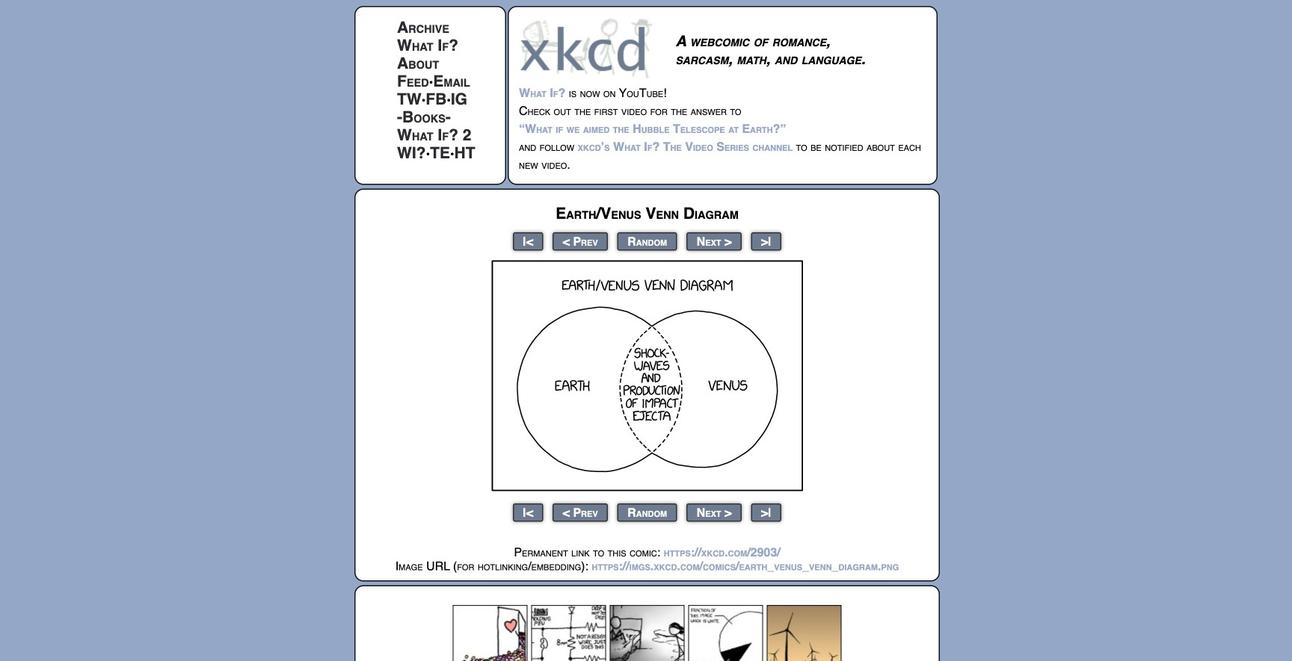 Task type: describe. For each thing, give the bounding box(es) containing it.
earth/venus venn diagram image
[[492, 261, 803, 492]]

selected comics image
[[453, 606, 842, 662]]

xkcd.com logo image
[[519, 17, 657, 79]]



Task type: vqa. For each thing, say whether or not it's contained in the screenshot.
the xkcd.com logo
yes



